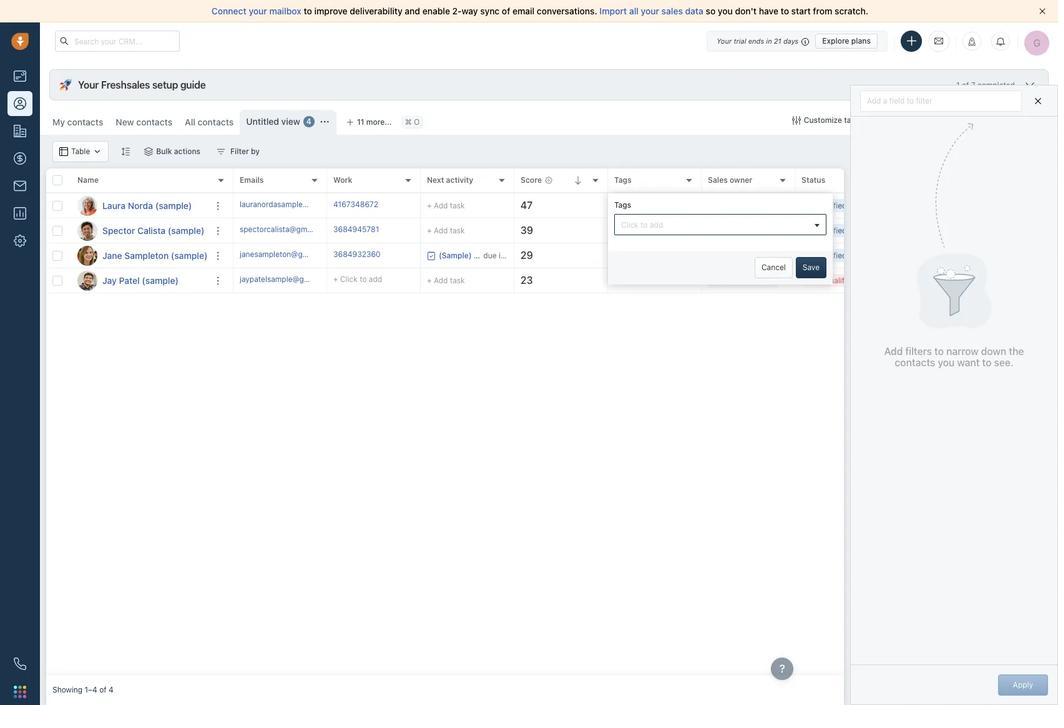 Task type: describe. For each thing, give the bounding box(es) containing it.
jay patel (sample) link
[[102, 275, 179, 287]]

4 greg robinson from the top
[[723, 276, 776, 285]]

cancel button
[[755, 258, 793, 279]]

name row
[[46, 169, 234, 194]]

1
[[957, 80, 961, 90]]

11 more... button
[[340, 114, 399, 131]]

more...
[[367, 117, 392, 127]]

improve
[[315, 6, 348, 16]]

47
[[521, 200, 533, 211]]

janesampleton@gmail.com link
[[240, 249, 334, 262]]

container_wx8msf4aqz5i3rn1 image inside filter by button
[[217, 147, 226, 156]]

+ click to add for 39
[[615, 226, 664, 235]]

cancel
[[762, 263, 786, 273]]

a
[[884, 96, 888, 105]]

⌘ o
[[405, 118, 420, 127]]

your for your freshsales setup guide
[[78, 79, 99, 91]]

in
[[767, 37, 773, 45]]

j image for jane sampleton (sample)
[[77, 246, 97, 266]]

days
[[784, 37, 799, 45]]

⌘
[[405, 118, 412, 127]]

3684945781
[[334, 225, 379, 234]]

+ click to add for 23
[[615, 276, 664, 285]]

add for 47
[[650, 201, 664, 210]]

completed
[[978, 80, 1016, 90]]

save button
[[796, 258, 827, 279]]

jane sampleton (sample) link
[[102, 250, 208, 262]]

patel
[[119, 275, 140, 286]]

lauranordasample@gmail.com link
[[240, 199, 346, 213]]

filters
[[906, 346, 933, 358]]

grid containing 47
[[46, 169, 1008, 676]]

3 qualified from the top
[[816, 251, 847, 260]]

phone image
[[14, 658, 26, 671]]

4167348672
[[334, 200, 379, 209]]

add inside the add filters to narrow down the contacts you want to see.
[[885, 346, 904, 358]]

trial
[[734, 37, 747, 45]]

connect your mailbox link
[[212, 6, 304, 16]]

deliverability
[[350, 6, 403, 16]]

3684945781 link
[[334, 224, 379, 237]]

data
[[686, 6, 704, 16]]

see.
[[995, 357, 1014, 369]]

so
[[706, 6, 716, 16]]

s image
[[77, 221, 97, 241]]

sampleton
[[125, 250, 169, 261]]

container_wx8msf4aqz5i3rn1 image left table
[[59, 147, 68, 156]]

norda
[[128, 200, 153, 211]]

3684932360 link
[[334, 249, 381, 262]]

press space to select this row. row containing jane sampleton (sample)
[[46, 244, 234, 269]]

connect your mailbox to improve deliverability and enable 2-way sync of email conversations. import all your sales data so you don't have to start from scratch.
[[212, 6, 869, 16]]

all
[[185, 117, 196, 127]]

add for 39
[[650, 226, 664, 235]]

customize
[[805, 116, 843, 125]]

0 horizontal spatial you
[[718, 6, 733, 16]]

1 robinson from the top
[[743, 201, 776, 211]]

+ add task for 47
[[427, 201, 465, 210]]

click for 29
[[622, 251, 639, 260]]

press space to select this row. row containing 39
[[234, 219, 1008, 244]]

table
[[71, 147, 90, 156]]

from
[[814, 6, 833, 16]]

3 robinson from the top
[[743, 251, 776, 260]]

contacts for import contacts
[[920, 116, 952, 125]]

(sample) for spector calista (sample)
[[168, 225, 205, 236]]

1 of 7 completed
[[957, 80, 1016, 90]]

39
[[521, 225, 534, 236]]

close image
[[1040, 8, 1046, 14]]

untitled view 4
[[246, 116, 312, 127]]

guide
[[180, 79, 206, 91]]

email image
[[935, 36, 944, 46]]

click for 39
[[622, 226, 639, 235]]

3684932360
[[334, 250, 381, 259]]

owner
[[730, 176, 753, 185]]

add a field to filter
[[868, 96, 933, 105]]

import contacts button
[[877, 110, 958, 131]]

jane sampleton (sample)
[[102, 250, 208, 261]]

import inside button
[[894, 116, 918, 125]]

filter
[[231, 147, 249, 156]]

setup
[[152, 79, 178, 91]]

status
[[802, 176, 826, 185]]

row group containing 47
[[234, 194, 1008, 294]]

untitled
[[246, 116, 279, 127]]

actions
[[174, 147, 201, 156]]

add a field to filter button
[[861, 90, 1023, 112]]

lauranordasample@gmail.com
[[240, 200, 346, 209]]

bulk actions
[[156, 147, 201, 156]]

untitled view link
[[246, 116, 300, 128]]

table
[[845, 116, 863, 125]]

row group containing laura norda (sample)
[[46, 194, 234, 294]]

+ click to add for 47
[[615, 201, 664, 210]]

contact
[[1019, 116, 1046, 125]]

Search your CRM... text field
[[55, 31, 180, 52]]

import all your sales data link
[[600, 6, 706, 16]]

ends
[[749, 37, 765, 45]]

add filters to narrow down the contacts you want to see.
[[885, 346, 1025, 369]]

contacts for all contacts
[[198, 117, 234, 127]]

press space to select this row. row containing jay patel (sample)
[[46, 269, 234, 294]]

sales
[[662, 6, 683, 16]]

j image for jay patel (sample)
[[77, 271, 97, 291]]

1 greg from the top
[[723, 201, 741, 211]]

jaypatelsample@gmail.com + click to add
[[240, 275, 383, 284]]

my contacts
[[52, 117, 103, 127]]

to inside button
[[908, 96, 915, 105]]

11 more...
[[357, 117, 392, 127]]

press space to select this row. row containing 47
[[234, 194, 1008, 219]]

work
[[334, 176, 353, 185]]

4167348672 link
[[334, 199, 379, 213]]

qualified for 39
[[816, 226, 847, 235]]



Task type: vqa. For each thing, say whether or not it's contained in the screenshot.
the topmost close
no



Task type: locate. For each thing, give the bounding box(es) containing it.
explore plans link
[[816, 33, 878, 48]]

your left mailbox
[[249, 6, 267, 16]]

sync
[[481, 6, 500, 16]]

container_wx8msf4aqz5i3rn1 image inside bulk actions button
[[144, 147, 153, 156]]

0 horizontal spatial your
[[249, 6, 267, 16]]

2 your from the left
[[641, 6, 660, 16]]

2 task from the top
[[450, 226, 465, 235]]

0 horizontal spatial of
[[99, 686, 107, 696]]

new
[[116, 117, 134, 127]]

Click to add search field
[[619, 219, 811, 232]]

1 task from the top
[[450, 201, 465, 210]]

1 horizontal spatial you
[[939, 357, 955, 369]]

2 horizontal spatial of
[[963, 80, 970, 90]]

0 horizontal spatial 4
[[109, 686, 114, 696]]

janesampleton@gmail.com 3684932360
[[240, 250, 381, 259]]

1 horizontal spatial import
[[894, 116, 918, 125]]

j image left jane
[[77, 246, 97, 266]]

your left the trial
[[717, 37, 732, 45]]

4 robinson from the top
[[743, 276, 776, 285]]

bulk actions button
[[136, 141, 209, 162]]

2 vertical spatial task
[[450, 276, 465, 285]]

customize table button
[[785, 110, 871, 131]]

customize table
[[805, 116, 863, 125]]

1 tags from the top
[[615, 176, 632, 185]]

3 + click to add from the top
[[615, 251, 664, 260]]

1 + click to add from the top
[[615, 201, 664, 210]]

task for 47
[[450, 201, 465, 210]]

1 j image from the top
[[77, 246, 97, 266]]

add for 23
[[650, 276, 664, 285]]

have
[[760, 6, 779, 16]]

your right all
[[641, 6, 660, 16]]

(sample) down jane sampleton (sample) link
[[142, 275, 179, 286]]

narrow
[[947, 346, 979, 358]]

and
[[405, 6, 421, 16]]

style_myh0__igzzd8unmi image
[[121, 147, 130, 156]]

spector calista (sample) link
[[102, 225, 205, 237]]

new contacts
[[116, 117, 173, 127]]

0 vertical spatial of
[[502, 6, 511, 16]]

2 qualified from the top
[[816, 226, 847, 235]]

janesampleton@gmail.com
[[240, 250, 334, 259]]

spector calista (sample)
[[102, 225, 205, 236]]

score
[[521, 176, 542, 185]]

1 vertical spatial of
[[963, 80, 970, 90]]

scratch.
[[835, 6, 869, 16]]

add for 29
[[650, 251, 664, 260]]

container_wx8msf4aqz5i3rn1 image
[[793, 116, 801, 125], [59, 147, 68, 156], [93, 147, 102, 156], [712, 251, 720, 260]]

want
[[958, 357, 981, 369]]

4 right view
[[307, 117, 312, 126]]

your left freshsales
[[78, 79, 99, 91]]

3 greg robinson from the top
[[723, 251, 776, 260]]

(sample) right calista
[[168, 225, 205, 236]]

1 your from the left
[[249, 6, 267, 16]]

0 vertical spatial qualified
[[816, 201, 847, 211]]

your for your trial ends in 21 days
[[717, 37, 732, 45]]

1 vertical spatial + add task
[[427, 226, 465, 235]]

2-
[[453, 6, 462, 16]]

greg robinson
[[723, 201, 776, 211], [723, 226, 776, 235], [723, 251, 776, 260], [723, 276, 776, 285]]

3 + add task from the top
[[427, 276, 465, 285]]

1 vertical spatial you
[[939, 357, 955, 369]]

container_wx8msf4aqz5i3rn1 image right table
[[93, 147, 102, 156]]

2 + click to add from the top
[[615, 226, 664, 235]]

conversations.
[[537, 6, 598, 16]]

new contacts button
[[110, 110, 179, 135], [116, 117, 173, 127]]

j image
[[77, 246, 97, 266], [77, 271, 97, 291]]

1 qualified from the top
[[816, 201, 847, 211]]

tags
[[615, 176, 632, 185], [615, 201, 632, 210]]

2 greg from the top
[[723, 226, 741, 235]]

next activity
[[427, 176, 474, 185]]

down
[[982, 346, 1007, 358]]

jane
[[102, 250, 122, 261]]

3 greg from the top
[[723, 251, 741, 260]]

freshworks switcher image
[[14, 686, 26, 699]]

contacts inside button
[[920, 116, 952, 125]]

0 vertical spatial import
[[600, 6, 627, 16]]

click for 23
[[622, 276, 639, 285]]

0 vertical spatial you
[[718, 6, 733, 16]]

activity
[[446, 176, 474, 185]]

2 greg robinson from the top
[[723, 226, 776, 235]]

1 greg robinson from the top
[[723, 201, 776, 211]]

(sample) inside jay patel (sample) link
[[142, 275, 179, 286]]

0 vertical spatial 4
[[307, 117, 312, 126]]

(sample) right sampleton
[[171, 250, 208, 261]]

2 + add task from the top
[[427, 226, 465, 235]]

calista
[[137, 225, 166, 236]]

(sample) inside laura norda (sample) "link"
[[155, 200, 192, 211]]

2 row group from the left
[[234, 194, 1008, 294]]

import contacts
[[894, 116, 952, 125]]

phone element
[[7, 652, 32, 677]]

qualified for 47
[[816, 201, 847, 211]]

23
[[521, 275, 533, 286]]

press space to select this row. row containing spector calista (sample)
[[46, 219, 234, 244]]

row group
[[46, 194, 234, 294], [234, 194, 1008, 294]]

click for 47
[[622, 201, 639, 210]]

1 horizontal spatial of
[[502, 6, 511, 16]]

press space to select this row. row containing 23
[[234, 269, 1008, 294]]

all
[[630, 6, 639, 16]]

contacts
[[920, 116, 952, 125], [67, 117, 103, 127], [136, 117, 173, 127], [198, 117, 234, 127], [896, 357, 936, 369]]

the
[[1010, 346, 1025, 358]]

of
[[502, 6, 511, 16], [963, 80, 970, 90], [99, 686, 107, 696]]

2 tags from the top
[[615, 201, 632, 210]]

0 vertical spatial tags
[[615, 176, 632, 185]]

grid
[[46, 169, 1008, 676]]

1 vertical spatial task
[[450, 226, 465, 235]]

1–4
[[85, 686, 97, 696]]

table button
[[52, 141, 109, 162]]

click
[[622, 201, 639, 210], [622, 226, 639, 235], [622, 251, 639, 260], [340, 275, 358, 284], [622, 276, 639, 285]]

connect
[[212, 6, 247, 16]]

sales
[[708, 176, 728, 185]]

import down add a field to filter
[[894, 116, 918, 125]]

qualified
[[816, 201, 847, 211], [816, 226, 847, 235], [816, 251, 847, 260]]

way
[[462, 6, 478, 16]]

emails
[[240, 176, 264, 185]]

robinson
[[743, 201, 776, 211], [743, 226, 776, 235], [743, 251, 776, 260], [743, 276, 776, 285]]

jay patel (sample)
[[102, 275, 179, 286]]

0 horizontal spatial your
[[78, 79, 99, 91]]

you right so
[[718, 6, 733, 16]]

4 greg from the top
[[723, 276, 741, 285]]

you inside the add filters to narrow down the contacts you want to see.
[[939, 357, 955, 369]]

save
[[803, 263, 820, 273]]

l image
[[77, 196, 97, 216]]

container_wx8msf4aqz5i3rn1 image
[[320, 117, 329, 126], [144, 147, 153, 156], [217, 147, 226, 156], [712, 226, 720, 235], [427, 251, 436, 260]]

jay
[[102, 275, 117, 286]]

of right 1–4
[[99, 686, 107, 696]]

+ click to add
[[615, 201, 664, 210], [615, 226, 664, 235], [615, 251, 664, 260], [615, 276, 664, 285]]

1 horizontal spatial your
[[717, 37, 732, 45]]

don't
[[736, 6, 757, 16]]

enable
[[423, 6, 450, 16]]

(sample) for jane sampleton (sample)
[[171, 250, 208, 261]]

plans
[[852, 36, 872, 45]]

all contacts button
[[179, 110, 240, 135], [185, 117, 234, 127]]

email
[[513, 6, 535, 16]]

container_wx8msf4aqz5i3rn1 image inside customize table button
[[793, 116, 801, 125]]

1 vertical spatial 4
[[109, 686, 114, 696]]

your
[[717, 37, 732, 45], [78, 79, 99, 91]]

1 vertical spatial import
[[894, 116, 918, 125]]

2 vertical spatial of
[[99, 686, 107, 696]]

(sample) for laura norda (sample)
[[155, 200, 192, 211]]

name
[[77, 176, 99, 185]]

task for 23
[[450, 276, 465, 285]]

7
[[972, 80, 976, 90]]

task for 39
[[450, 226, 465, 235]]

1 vertical spatial j image
[[77, 271, 97, 291]]

import left all
[[600, 6, 627, 16]]

all contacts
[[185, 117, 234, 127]]

next
[[427, 176, 444, 185]]

1 + add task from the top
[[427, 201, 465, 210]]

tags inside grid
[[615, 176, 632, 185]]

press space to select this row. row containing laura norda (sample)
[[46, 194, 234, 219]]

contacts for new contacts
[[136, 117, 173, 127]]

1 vertical spatial your
[[78, 79, 99, 91]]

press space to select this row. row containing 29
[[234, 244, 1008, 269]]

name column header
[[71, 169, 234, 194]]

of right sync
[[502, 6, 511, 16]]

o
[[414, 118, 420, 127]]

contacts for my contacts
[[67, 117, 103, 127]]

21
[[775, 37, 782, 45]]

+ add task for 23
[[427, 276, 465, 285]]

add contact
[[1002, 116, 1046, 125]]

contacts right all
[[198, 117, 234, 127]]

0 horizontal spatial import
[[600, 6, 627, 16]]

1 vertical spatial tags
[[615, 201, 632, 210]]

import contacts group
[[877, 110, 979, 131]]

0 vertical spatial j image
[[77, 246, 97, 266]]

2 vertical spatial + add task
[[427, 276, 465, 285]]

(sample) for jay patel (sample)
[[142, 275, 179, 286]]

start
[[792, 6, 811, 16]]

explore
[[823, 36, 850, 45]]

contacts inside the add filters to narrow down the contacts you want to see.
[[896, 357, 936, 369]]

0 vertical spatial + add task
[[427, 201, 465, 210]]

+ add task for 39
[[427, 226, 465, 235]]

j image left jay
[[77, 271, 97, 291]]

+ click to add for 29
[[615, 251, 664, 260]]

11
[[357, 117, 365, 127]]

sales owner
[[708, 176, 753, 185]]

1 row group from the left
[[46, 194, 234, 294]]

(sample) up spector calista (sample)
[[155, 200, 192, 211]]

contacts left narrow
[[896, 357, 936, 369]]

filter by
[[231, 147, 260, 156]]

2 j image from the top
[[77, 271, 97, 291]]

contacts right "new"
[[136, 117, 173, 127]]

1 horizontal spatial 4
[[307, 117, 312, 126]]

4 right 1–4
[[109, 686, 114, 696]]

1 horizontal spatial your
[[641, 6, 660, 16]]

(sample) inside jane sampleton (sample) link
[[171, 250, 208, 261]]

mailbox
[[270, 6, 302, 16]]

task
[[450, 201, 465, 210], [450, 226, 465, 235], [450, 276, 465, 285]]

container_wx8msf4aqz5i3rn1 image down click to add search box
[[712, 251, 720, 260]]

you left want
[[939, 357, 955, 369]]

contacts down "add a field to filter" button
[[920, 116, 952, 125]]

0 vertical spatial task
[[450, 201, 465, 210]]

(sample) inside 'spector calista (sample)' link
[[168, 225, 205, 236]]

of right 1
[[963, 80, 970, 90]]

1 vertical spatial qualified
[[816, 226, 847, 235]]

by
[[251, 147, 260, 156]]

29
[[521, 250, 533, 261]]

my contacts button
[[46, 110, 110, 135], [52, 117, 103, 127]]

contacts right my
[[67, 117, 103, 127]]

laura
[[102, 200, 126, 211]]

0 vertical spatial your
[[717, 37, 732, 45]]

4 inside untitled view 4
[[307, 117, 312, 126]]

jaypatelsample@gmail.com
[[240, 275, 336, 284]]

2 vertical spatial qualified
[[816, 251, 847, 260]]

2 robinson from the top
[[743, 226, 776, 235]]

press space to select this row. row
[[46, 194, 234, 219], [234, 194, 1008, 219], [46, 219, 234, 244], [234, 219, 1008, 244], [46, 244, 234, 269], [234, 244, 1008, 269], [46, 269, 234, 294], [234, 269, 1008, 294]]

laura norda (sample)
[[102, 200, 192, 211]]

my
[[52, 117, 65, 127]]

unqualified
[[816, 276, 856, 285]]

3 task from the top
[[450, 276, 465, 285]]

4 + click to add from the top
[[615, 276, 664, 285]]

explore plans
[[823, 36, 872, 45]]

your freshsales setup guide
[[78, 79, 206, 91]]

container_wx8msf4aqz5i3rn1 image left customize at top
[[793, 116, 801, 125]]



